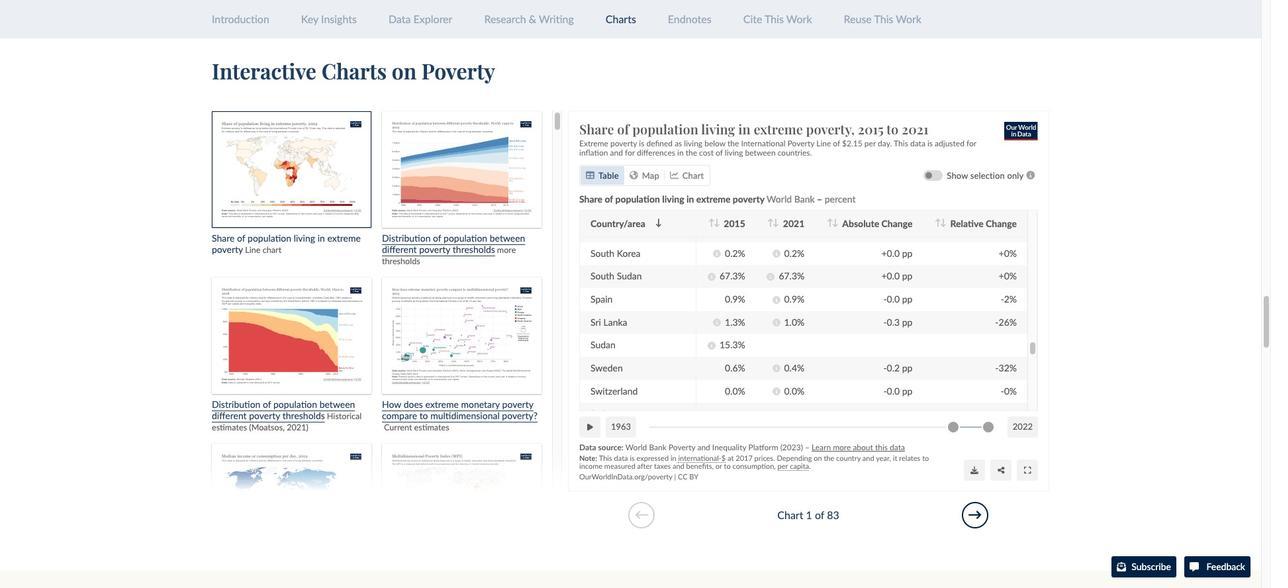 Task type: vqa. For each thing, say whether or not it's contained in the screenshot.
development to the middle
no



Task type: describe. For each thing, give the bounding box(es) containing it.
2 0.9% from the left
[[784, 293, 805, 305]]

population down earth americas image at the top of the page
[[615, 193, 660, 204]]

ourworldindata.org/poverty
[[579, 472, 672, 481]]

26.6%
[[720, 202, 745, 213]]

1 vertical spatial more
[[833, 442, 851, 452]]

2022 button
[[1008, 416, 1038, 438]]

consumption,
[[733, 462, 776, 470]]

circle info image for 0.2%
[[713, 250, 721, 258]]

26%
[[999, 316, 1017, 328]]

defined
[[647, 138, 673, 148]]

+0.0 pp for 67.3%
[[882, 270, 913, 282]]

-26%
[[996, 316, 1017, 328]]

earth americas image
[[629, 171, 638, 180]]

table button
[[581, 166, 624, 185]]

2 vertical spatial poverty
[[669, 442, 696, 452]]

– for (2023)
[[805, 442, 810, 452]]

the inside the note: this data is expressed in international-$ at 2017 prices. depending on the country and year, it relates to income measured after taxes and benefits, or to consumption, per capita .
[[824, 454, 835, 462]]

how does extreme monetary poverty compare to multidimensional poverty? link
[[382, 277, 542, 421]]

research
[[485, 13, 527, 25]]

0.0 pp for 0.9%
[[887, 293, 913, 305]]

learn more about this data link
[[812, 442, 905, 452]]

in inside the note: this data is expressed in international-$ at 2017 prices. depending on the country and year, it relates to income measured after taxes and benefits, or to consumption, per capita .
[[671, 454, 677, 462]]

distribution of population between different poverty thresholds link for more
[[382, 111, 542, 255]]

1 horizontal spatial is
[[639, 138, 645, 148]]

-2%
[[1001, 293, 1017, 305]]

international-$ link
[[678, 454, 726, 463]]

+0.0 pp for 0.2%
[[882, 247, 913, 259]]

32%
[[999, 362, 1017, 374]]

-0.0 pp for 0.0%
[[884, 385, 913, 396]]

note: this data is expressed in international-$ at 2017 prices. depending on the country and year, it relates to income measured after taxes and benefits, or to consumption, per capita .
[[579, 454, 929, 470]]

subscribe
[[1132, 561, 1172, 573]]

international
[[741, 138, 786, 148]]

distribution for thresholds
[[382, 233, 431, 244]]

relative change
[[951, 218, 1017, 229]]

charts link
[[606, 13, 637, 25]]

work for reuse this work
[[897, 13, 922, 25]]

-0.2 pp
[[884, 362, 913, 374]]

reuse this work link
[[844, 13, 922, 25]]

chart
[[778, 509, 804, 521]]

share for poverty,
[[579, 120, 614, 138]]

expressed
[[637, 454, 669, 462]]

country
[[836, 454, 861, 462]]

poverty inside share of population living in extreme poverty, 2015 to 2021 extreme poverty is defined as living below the international poverty line of $2.15 per day. this data is adjusted for inflation and for differences in the cost of living between countries.
[[610, 138, 637, 148]]

explorer
[[414, 13, 453, 25]]

year,
[[876, 454, 891, 462]]

interactive
[[212, 56, 317, 85]]

more thresholds
[[382, 245, 516, 266]]

data explorer
[[389, 13, 453, 25]]

feedback button
[[1185, 556, 1251, 578]]

this for cite this work
[[765, 13, 784, 25]]

and up international-$ link
[[698, 442, 710, 452]]

this
[[875, 442, 888, 452]]

population inside share of population living in extreme poverty, 2015 to 2021 extreme poverty is defined as living below the international poverty line of $2.15 per day. this data is adjusted for inflation and for differences in the cost of living between countries.
[[632, 120, 698, 138]]

in up international
[[739, 120, 751, 138]]

2 arrow down long image from the left
[[940, 219, 947, 227]]

1 vertical spatial world
[[626, 442, 647, 452]]

endnotes
[[668, 13, 712, 25]]

it
[[893, 454, 898, 462]]

historical
[[327, 412, 362, 421]]

1 vertical spatial data
[[890, 442, 905, 452]]

ourworldindata.org/poverty | cc by
[[579, 472, 699, 481]]

south for south sudan
[[591, 270, 615, 282]]

country/area
[[591, 218, 645, 229]]

day.
[[878, 138, 892, 148]]

2 67.3% from the left
[[779, 270, 805, 282]]

monetary
[[461, 399, 500, 410]]

15.3%
[[720, 339, 745, 351]]

1 horizontal spatial the
[[728, 138, 739, 148]]

envelope open text image
[[1118, 562, 1127, 572]]

current estimates
[[384, 423, 450, 433]]

go to next slide image
[[969, 509, 982, 522]]

at
[[728, 454, 734, 462]]

extreme
[[579, 138, 608, 148]]

2 0.0% from the left
[[784, 385, 805, 396]]

and up |
[[673, 462, 685, 470]]

distribution of population between different poverty thresholds for thresholds
[[382, 233, 526, 255]]

this for reuse this work
[[875, 13, 894, 25]]

1 vertical spatial sudan
[[591, 339, 616, 351]]

83
[[828, 509, 840, 521]]

map
[[642, 170, 659, 181]]

1 horizontal spatial bank
[[794, 193, 815, 204]]

1
[[807, 509, 813, 521]]

0 horizontal spatial the
[[686, 148, 697, 158]]

+0% for 0.2%
[[999, 247, 1017, 259]]

and down about
[[863, 454, 875, 462]]

go to previous slide image
[[636, 509, 649, 522]]

chart line image
[[670, 171, 679, 180]]

research & writing link
[[485, 13, 574, 25]]

- up -0.3 pp
[[884, 293, 887, 305]]

share of population living in extreme poverty, 2015 to 2021 extreme poverty is defined as living below the international poverty line of $2.15 per day. this data is adjusted for inflation and for differences in the cost of living between countries.
[[579, 120, 977, 158]]

measured
[[604, 462, 636, 470]]

population up more thresholds
[[444, 233, 488, 244]]

-0%
[[1001, 385, 1017, 396]]

cite this work
[[744, 13, 813, 25]]

distribution of population between different poverty thresholds link for historical
[[212, 277, 372, 421]]

introduction link
[[212, 13, 270, 25]]

share for poverty
[[579, 193, 603, 204]]

between inside share of population living in extreme poverty, 2015 to 2021 extreme poverty is defined as living below the international poverty line of $2.15 per day. this data is adjusted for inflation and for differences in the cost of living between countries.
[[745, 148, 776, 158]]

arrow up long image for absolute change
[[827, 219, 833, 227]]

1.3%
[[725, 316, 745, 328]]

selection
[[971, 170, 1005, 181]]

share of population living in extreme poverty world bank – percent
[[579, 193, 856, 204]]

extreme for poverty,
[[754, 120, 803, 138]]

cc by link
[[678, 472, 699, 481]]

arrow down long image for absolute change
[[832, 219, 839, 227]]

different for more thresholds
[[382, 244, 417, 255]]

1 0.9% from the left
[[725, 293, 745, 305]]

key insights link
[[301, 13, 357, 25]]

relates
[[899, 454, 921, 462]]

historical estimates (moatsos, 2021)
[[212, 412, 362, 433]]

2 horizontal spatial is
[[928, 138, 933, 148]]

in right defined
[[677, 148, 684, 158]]

0.2 pp
[[887, 362, 913, 374]]

1.0%
[[784, 316, 805, 328]]

0%
[[1004, 385, 1017, 396]]

introduction
[[212, 13, 270, 25]]

estimates for poverty
[[212, 423, 247, 433]]

data for data source: world bank poverty and inequality platform (2023) – learn more about this data
[[579, 442, 596, 452]]

- up -0.2 pp
[[884, 316, 887, 328]]

key
[[301, 13, 319, 25]]

korea
[[617, 247, 641, 259]]

share of population living in extreme poverty, 2015 to 2021 link
[[579, 120, 1038, 138]]

as
[[675, 138, 682, 148]]

1963 button
[[606, 416, 636, 438]]

– for bank
[[817, 193, 823, 204]]

0 vertical spatial on
[[392, 56, 417, 85]]

show
[[947, 170, 968, 181]]

absolute change
[[843, 218, 913, 229]]

(moatsos,
[[249, 423, 285, 433]]

to right relates
[[923, 454, 929, 462]]

- down -26%
[[996, 362, 999, 374]]

2021)
[[287, 423, 309, 433]]

0 vertical spatial charts
[[606, 13, 637, 25]]

start time slider
[[943, 414, 964, 440]]

syria
[[591, 408, 610, 419]]

is inside the note: this data is expressed in international-$ at 2017 prices. depending on the country and year, it relates to income measured after taxes and benefits, or to consumption, per capita .
[[630, 454, 635, 462]]

living right cost
[[725, 148, 743, 158]]

change for relative change
[[986, 218, 1017, 229]]

play time-lapse image
[[587, 423, 593, 431]]

$
[[722, 454, 726, 462]]

south korea
[[591, 247, 641, 259]]

0 horizontal spatial poverty
[[422, 56, 495, 85]]

feedback
[[1205, 561, 1246, 573]]

this inside share of population living in extreme poverty, 2015 to 2021 extreme poverty is defined as living below the international poverty line of $2.15 per day. this data is adjusted for inflation and for differences in the cost of living between countries.
[[894, 138, 908, 148]]



Task type: locate. For each thing, give the bounding box(es) containing it.
change right absolute
[[882, 218, 913, 229]]

1 -0.0 pp from the top
[[884, 293, 913, 305]]

0 horizontal spatial bank
[[649, 442, 667, 452]]

0 vertical spatial world
[[767, 193, 792, 204]]

per left capita
[[778, 462, 788, 470]]

- down -0.2 pp
[[884, 385, 887, 396]]

2 horizontal spatial the
[[824, 454, 835, 462]]

living up below at the top right of page
[[701, 120, 735, 138]]

the right below at the top right of page
[[728, 138, 739, 148]]

to inside the how does extreme monetary poverty compare to multidimensional poverty?
[[420, 410, 428, 421]]

south sudan
[[591, 270, 642, 282]]

line
[[817, 138, 831, 148]]

endnotes link
[[668, 13, 712, 25]]

– left the learn in the bottom right of the page
[[805, 442, 810, 452]]

|
[[674, 472, 676, 481]]

0 horizontal spatial extreme
[[426, 399, 459, 410]]

sri
[[591, 316, 601, 328]]

0 vertical spatial bank
[[794, 193, 815, 204]]

2 horizontal spatial between
[[745, 148, 776, 158]]

1 vertical spatial -0.0 pp
[[884, 385, 913, 396]]

1 south from the top
[[591, 224, 615, 236]]

work right the reuse
[[897, 13, 922, 25]]

cc
[[678, 472, 688, 481]]

0 horizontal spatial 2015
[[724, 218, 745, 229]]

bank left percent
[[794, 193, 815, 204]]

sweden
[[591, 362, 623, 374]]

differences
[[637, 148, 675, 158]]

1 horizontal spatial arrow down long image
[[940, 219, 947, 227]]

0.9%
[[725, 293, 745, 305], [784, 293, 805, 305]]

the down the learn in the bottom right of the page
[[824, 454, 835, 462]]

2015 down 26.6%
[[724, 218, 745, 229]]

1 +0.0 pp from the top
[[882, 247, 913, 259]]

data inside the note: this data is expressed in international-$ at 2017 prices. depending on the country and year, it relates to income measured after taxes and benefits, or to consumption, per capita .
[[614, 454, 628, 462]]

charts down "insights"
[[322, 56, 387, 85]]

1 vertical spatial extreme
[[696, 193, 731, 204]]

1 horizontal spatial 0.0%
[[784, 385, 805, 396]]

-0.3 pp
[[884, 316, 913, 328]]

sudan down korea
[[617, 270, 642, 282]]

arrow up long image left relative
[[935, 219, 942, 227]]

+0.0 pp up -0.3 pp
[[882, 270, 913, 282]]

0 horizontal spatial 2021
[[783, 218, 805, 229]]

extreme up international
[[754, 120, 803, 138]]

1 vertical spatial south
[[591, 247, 615, 259]]

data explorer link
[[389, 13, 453, 25]]

0 horizontal spatial per
[[778, 462, 788, 470]]

arrow up long image for 2015
[[708, 219, 715, 227]]

1 vertical spatial data
[[579, 442, 596, 452]]

and inside share of population living in extreme poverty, 2015 to 2021 extreme poverty is defined as living below the international poverty line of $2.15 per day. this data is adjusted for inflation and for differences in the cost of living between countries.
[[610, 148, 623, 158]]

data left adjusted
[[911, 138, 926, 148]]

work for cite this work
[[787, 13, 813, 25]]

- up -26%
[[1001, 293, 1004, 305]]

1 horizontal spatial 2015
[[858, 120, 884, 138]]

more
[[497, 245, 516, 255], [833, 442, 851, 452]]

2 estimates from the left
[[414, 423, 450, 433]]

1 vertical spatial bank
[[649, 442, 667, 452]]

arrow up long image down percent
[[827, 219, 833, 227]]

-0.0 pp
[[884, 293, 913, 305], [884, 385, 913, 396]]

distribution of population between different poverty thresholds link
[[382, 111, 542, 255], [212, 277, 372, 421]]

2 vertical spatial data
[[614, 454, 628, 462]]

0.3 pp
[[887, 316, 913, 328]]

note:
[[579, 454, 597, 462]]

1 horizontal spatial data
[[579, 442, 596, 452]]

bank up expressed
[[649, 442, 667, 452]]

map button
[[624, 166, 665, 185]]

distribution for estimates
[[212, 399, 261, 410]]

message image
[[1190, 562, 1200, 572]]

poverty down explorer
[[422, 56, 495, 85]]

extreme for poverty
[[696, 193, 731, 204]]

2015 up day.
[[858, 120, 884, 138]]

0 vertical spatial distribution of population between different poverty thresholds
[[382, 233, 526, 255]]

extreme inside the how does extreme monetary poverty compare to multidimensional poverty?
[[426, 399, 459, 410]]

2 arrow up long image from the left
[[935, 219, 942, 227]]

inequality
[[712, 442, 747, 452]]

-0.0 pp for 0.9%
[[884, 293, 913, 305]]

charts right "writing"
[[606, 13, 637, 25]]

poverty inside the how does extreme monetary poverty compare to multidimensional poverty?
[[503, 399, 534, 410]]

1 horizontal spatial estimates
[[414, 423, 450, 433]]

-
[[884, 293, 887, 305], [1001, 293, 1004, 305], [884, 316, 887, 328], [996, 316, 999, 328], [884, 362, 887, 374], [996, 362, 999, 374], [884, 385, 887, 396], [1001, 385, 1004, 396]]

-0.0 pp down -0.2 pp
[[884, 385, 913, 396]]

insights
[[321, 13, 357, 25]]

writing
[[539, 13, 574, 25]]

population up historical estimates (moatsos, 2021)
[[274, 399, 317, 410]]

0 vertical spatial more
[[497, 245, 516, 255]]

about
[[853, 442, 873, 452]]

1 vertical spatial on
[[814, 454, 822, 462]]

1 change from the left
[[882, 218, 913, 229]]

0.9% up 1.0% in the right bottom of the page
[[784, 293, 805, 305]]

2 vertical spatial extreme
[[426, 399, 459, 410]]

in down chart
[[687, 193, 694, 204]]

+0% for 67.3%
[[999, 270, 1017, 282]]

0 vertical spatial data
[[389, 13, 411, 25]]

for up earth americas image at the top of the page
[[625, 148, 635, 158]]

0 horizontal spatial arrow up long image
[[708, 219, 715, 227]]

circle info image
[[708, 227, 716, 235], [713, 250, 721, 258], [772, 296, 780, 304], [772, 319, 780, 327]]

0.0 pp down 0.2 pp
[[887, 385, 913, 396]]

0 horizontal spatial 0.0%
[[725, 385, 745, 396]]

south africa
[[591, 224, 641, 236]]

data for data explorer
[[389, 13, 411, 25]]

data inside share of population living in extreme poverty, 2015 to 2021 extreme poverty is defined as living below the international poverty line of $2.15 per day. this data is adjusted for inflation and for differences in the cost of living between countries.
[[911, 138, 926, 148]]

-32%
[[996, 362, 1017, 374]]

arrow down long image left relative
[[940, 219, 947, 227]]

arrow down long image down percent
[[832, 219, 839, 227]]

2 vertical spatial thresholds
[[283, 410, 325, 421]]

circle info image for 20.5%
[[708, 227, 716, 235]]

2 0.2% from the left
[[784, 247, 805, 259]]

is left defined
[[639, 138, 645, 148]]

2 share from the top
[[579, 193, 603, 204]]

1 horizontal spatial world
[[767, 193, 792, 204]]

south left korea
[[591, 247, 615, 259]]

arrow up long image
[[768, 219, 774, 227], [935, 219, 942, 227]]

on down the learn in the bottom right of the page
[[814, 454, 822, 462]]

3 south from the top
[[591, 270, 615, 282]]

1 estimates from the left
[[212, 423, 247, 433]]

circle info image for 0.9%
[[772, 296, 780, 304]]

this down the "source:"
[[599, 454, 612, 462]]

change right relative
[[986, 218, 1017, 229]]

1 0.0% from the left
[[725, 385, 745, 396]]

data
[[389, 13, 411, 25], [579, 442, 596, 452]]

between left countries.
[[745, 148, 776, 158]]

share inside share of population living in extreme poverty, 2015 to 2021 extreme poverty is defined as living below the international poverty line of $2.15 per day. this data is adjusted for inflation and for differences in the cost of living between countries.
[[579, 120, 614, 138]]

2 +0% from the top
[[999, 270, 1017, 282]]

arrow up long image left 20.5%
[[708, 219, 715, 227]]

this inside the note: this data is expressed in international-$ at 2017 prices. depending on the country and year, it relates to income measured after taxes and benefits, or to consumption, per capita .
[[599, 454, 612, 462]]

1 vertical spatial distribution of population between different poverty thresholds link
[[212, 277, 372, 421]]

0 vertical spatial distribution of population between different poverty thresholds link
[[382, 111, 542, 255]]

2 vertical spatial between
[[320, 399, 355, 410]]

0 horizontal spatial 0.9%
[[725, 293, 745, 305]]

share up extreme
[[579, 120, 614, 138]]

1 vertical spatial share
[[579, 193, 603, 204]]

0 vertical spatial -0.0 pp
[[884, 293, 913, 305]]

67.3% up 1.0% in the right bottom of the page
[[779, 270, 805, 282]]

income
[[579, 462, 603, 470]]

poverty?
[[502, 410, 538, 421]]

per capita link
[[778, 462, 809, 471]]

2 south from the top
[[591, 247, 615, 259]]

0 vertical spatial 2015
[[858, 120, 884, 138]]

south
[[591, 224, 615, 236], [591, 247, 615, 259], [591, 270, 615, 282]]

this right cite
[[765, 13, 784, 25]]

1 horizontal spatial arrow down long image
[[773, 219, 779, 227]]

67.3%
[[720, 270, 745, 282], [779, 270, 805, 282]]

0 horizontal spatial for
[[625, 148, 635, 158]]

2 horizontal spatial thresholds
[[453, 244, 495, 255]]

1 vertical spatial poverty
[[788, 138, 815, 148]]

data up note: at the bottom left of the page
[[579, 442, 596, 452]]

1 horizontal spatial distribution
[[382, 233, 431, 244]]

0 horizontal spatial distribution of population between different poverty thresholds link
[[212, 277, 372, 421]]

data down the "source:"
[[614, 454, 628, 462]]

per inside the note: this data is expressed in international-$ at 2017 prices. depending on the country and year, it relates to income measured after taxes and benefits, or to consumption, per capita .
[[778, 462, 788, 470]]

show selection only
[[947, 170, 1024, 181]]

-0.0 pp up -0.3 pp
[[884, 293, 913, 305]]

2021 inside share of population living in extreme poverty, 2015 to 2021 extreme poverty is defined as living below the international poverty line of $2.15 per day. this data is adjusted for inflation and for differences in the cost of living between countries.
[[902, 120, 929, 138]]

table
[[599, 170, 619, 181]]

+0.0 pp down the 'absolute change'
[[882, 247, 913, 259]]

south up spain
[[591, 270, 615, 282]]

the left cost
[[686, 148, 697, 158]]

lanka
[[604, 316, 627, 328]]

1 vertical spatial –
[[805, 442, 810, 452]]

to inside share of population living in extreme poverty, 2015 to 2021 extreme poverty is defined as living below the international poverty line of $2.15 per day. this data is adjusted for inflation and for differences in the cost of living between countries.
[[887, 120, 899, 138]]

1 vertical spatial between
[[490, 233, 526, 244]]

arrow down long image for 2015
[[714, 219, 720, 227]]

living right as
[[684, 138, 703, 148]]

2 horizontal spatial data
[[911, 138, 926, 148]]

learn
[[812, 442, 831, 452]]

- down -32%
[[1001, 385, 1004, 396]]

1 arrow down long image from the left
[[714, 219, 720, 227]]

arrow up long image
[[708, 219, 715, 227], [827, 219, 833, 227]]

sudan
[[617, 270, 642, 282], [591, 339, 616, 351]]

2%
[[1004, 293, 1017, 305]]

arrow down long image
[[714, 219, 720, 227], [773, 219, 779, 227], [832, 219, 839, 227]]

this
[[765, 13, 784, 25], [875, 13, 894, 25], [894, 138, 908, 148], [599, 454, 612, 462]]

2 vertical spatial south
[[591, 270, 615, 282]]

0 horizontal spatial work
[[787, 13, 813, 25]]

per inside share of population living in extreme poverty, 2015 to 2021 extreme poverty is defined as living below the international poverty line of $2.15 per day. this data is adjusted for inflation and for differences in the cost of living between countries.
[[865, 138, 876, 148]]

for right adjusted
[[967, 138, 977, 148]]

– left percent
[[817, 193, 823, 204]]

2 +0.0 pp from the top
[[882, 270, 913, 282]]

distribution up (moatsos,
[[212, 399, 261, 410]]

1 67.3% from the left
[[720, 270, 745, 282]]

work right cite
[[787, 13, 813, 25]]

0.0%
[[725, 385, 745, 396], [784, 385, 805, 396]]

distribution of population between different poverty thresholds for estimates
[[212, 399, 355, 421]]

$2.15
[[842, 138, 863, 148]]

distribution up more thresholds
[[382, 233, 431, 244]]

0.9% up 1.3%
[[725, 293, 745, 305]]

thresholds
[[453, 244, 495, 255], [382, 256, 420, 266], [283, 410, 325, 421]]

1 +0% from the top
[[999, 247, 1017, 259]]

1 horizontal spatial extreme
[[696, 193, 731, 204]]

0 horizontal spatial arrow down long image
[[656, 219, 662, 227]]

1 horizontal spatial sudan
[[617, 270, 642, 282]]

on down data explorer
[[392, 56, 417, 85]]

1 horizontal spatial –
[[817, 193, 823, 204]]

spain
[[591, 293, 613, 305]]

1 vertical spatial charts
[[322, 56, 387, 85]]

1 vertical spatial 0.0 pp
[[887, 385, 913, 396]]

0 vertical spatial –
[[817, 193, 823, 204]]

circle info image for 1.0%
[[772, 319, 780, 327]]

poverty inside share of population living in extreme poverty, 2015 to 2021 extreme poverty is defined as living below the international poverty line of $2.15 per day. this data is adjusted for inflation and for differences in the cost of living between countries.
[[788, 138, 815, 148]]

0 horizontal spatial estimates
[[212, 423, 247, 433]]

0 horizontal spatial data
[[389, 13, 411, 25]]

3 arrow down long image from the left
[[832, 219, 839, 227]]

0 horizontal spatial 67.3%
[[720, 270, 745, 282]]

world right 26.6%
[[767, 193, 792, 204]]

population up defined
[[632, 120, 698, 138]]

0.0% down 0.6%
[[725, 385, 745, 396]]

1 arrow up long image from the left
[[768, 219, 774, 227]]

0 vertical spatial +0%
[[999, 247, 1017, 259]]

inflation
[[579, 148, 608, 158]]

reuse
[[844, 13, 872, 25]]

2 work from the left
[[897, 13, 922, 25]]

to up day.
[[887, 120, 899, 138]]

+0% down the relative change
[[999, 247, 1017, 259]]

poverty down 'share of population living in extreme poverty, 2015 to 2021' link
[[788, 138, 815, 148]]

1 horizontal spatial change
[[986, 218, 1017, 229]]

change for absolute change
[[882, 218, 913, 229]]

- down -0.3 pp
[[884, 362, 887, 374]]

1 0.0 pp from the top
[[887, 293, 913, 305]]

enter full-screen image
[[1024, 466, 1031, 474]]

south for south africa
[[591, 224, 615, 236]]

between up historical
[[320, 399, 355, 410]]

1 vertical spatial 2015
[[724, 218, 745, 229]]

0 horizontal spatial is
[[630, 454, 635, 462]]

this right the reuse
[[875, 13, 894, 25]]

arrow up long image for relative change
[[935, 219, 942, 227]]

switzerland
[[591, 385, 638, 396]]

between for historical estimates (moatsos, 2021)
[[320, 399, 355, 410]]

estimates for compare
[[414, 423, 450, 433]]

0 vertical spatial +0.0 pp
[[882, 247, 913, 259]]

below
[[705, 138, 726, 148]]

1 work from the left
[[787, 13, 813, 25]]

67.3% down 20.5%
[[720, 270, 745, 282]]

0 horizontal spatial sudan
[[591, 339, 616, 351]]

1 horizontal spatial 2021
[[902, 120, 929, 138]]

0 horizontal spatial charts
[[322, 56, 387, 85]]

1 share from the top
[[579, 120, 614, 138]]

reuse this work
[[844, 13, 922, 25]]

taxes
[[654, 462, 671, 470]]

0 vertical spatial extreme
[[754, 120, 803, 138]]

2 -0.0 pp from the top
[[884, 385, 913, 396]]

1 horizontal spatial thresholds
[[382, 256, 420, 266]]

0 horizontal spatial –
[[805, 442, 810, 452]]

1 vertical spatial 2021
[[783, 218, 805, 229]]

table image
[[586, 171, 595, 180]]

0 horizontal spatial arrow up long image
[[768, 219, 774, 227]]

1 vertical spatial distribution of population between different poverty thresholds
[[212, 399, 355, 421]]

1 horizontal spatial arrow up long image
[[827, 219, 833, 227]]

2015 inside share of population living in extreme poverty, 2015 to 2021 extreme poverty is defined as living below the international poverty line of $2.15 per day. this data is adjusted for inflation and for differences in the cost of living between countries.
[[858, 120, 884, 138]]

data left explorer
[[389, 13, 411, 25]]

living down chart line icon
[[662, 193, 684, 204]]

countries.
[[778, 148, 812, 158]]

estimates left (moatsos,
[[212, 423, 247, 433]]

0.0% down the 0.4%
[[784, 385, 805, 396]]

0 horizontal spatial world
[[626, 442, 647, 452]]

subscribe button
[[1113, 556, 1177, 578]]

end time slider
[[978, 414, 999, 440]]

extreme right does
[[426, 399, 459, 410]]

1 0.2% from the left
[[725, 247, 745, 259]]

different
[[382, 244, 417, 255], [212, 410, 247, 421]]

0 vertical spatial 2021
[[902, 120, 929, 138]]

chart
[[683, 170, 704, 181]]

more inside more thresholds
[[497, 245, 516, 255]]

arrow down long image right 20.5%
[[773, 219, 779, 227]]

0 vertical spatial 0.0 pp
[[887, 293, 913, 305]]

0 vertical spatial thresholds
[[453, 244, 495, 255]]

and
[[610, 148, 623, 158], [698, 442, 710, 452], [863, 454, 875, 462], [673, 462, 685, 470]]

for
[[967, 138, 977, 148], [625, 148, 635, 158]]

0 vertical spatial sudan
[[617, 270, 642, 282]]

between
[[745, 148, 776, 158], [490, 233, 526, 244], [320, 399, 355, 410]]

in up |
[[671, 454, 677, 462]]

0 horizontal spatial more
[[497, 245, 516, 255]]

1 horizontal spatial more
[[833, 442, 851, 452]]

arrow down long image down 26.6%
[[714, 219, 720, 227]]

different for historical estimates (moatsos, 2021)
[[212, 410, 247, 421]]

1 arrow down long image from the left
[[656, 219, 662, 227]]

0 horizontal spatial between
[[320, 399, 355, 410]]

does
[[404, 399, 423, 410]]

estimates down does
[[414, 423, 450, 433]]

key insights
[[301, 13, 357, 25]]

this for note: this data is expressed in international-$ at 2017 prices. depending on the country and year, it relates to income measured after taxes and benefits, or to consumption, per capita .
[[599, 454, 612, 462]]

africa
[[617, 224, 641, 236]]

2 0.0 pp from the top
[[887, 385, 913, 396]]

thresholds inside more thresholds
[[382, 256, 420, 266]]

1 horizontal spatial different
[[382, 244, 417, 255]]

+0.0 pp
[[882, 247, 913, 259], [882, 270, 913, 282]]

world up expressed
[[626, 442, 647, 452]]

per left day.
[[865, 138, 876, 148]]

thresholds for more
[[453, 244, 495, 255]]

- up -32%
[[996, 316, 999, 328]]

1 vertical spatial thresholds
[[382, 256, 420, 266]]

between for more thresholds
[[490, 233, 526, 244]]

to
[[887, 120, 899, 138], [420, 410, 428, 421], [923, 454, 929, 462], [724, 462, 731, 470]]

by
[[690, 472, 699, 481]]

download image
[[971, 466, 979, 474]]

chart button
[[665, 166, 709, 185]]

extreme inside share of population living in extreme poverty, 2015 to 2021 extreme poverty is defined as living below the international poverty line of $2.15 per day. this data is adjusted for inflation and for differences in the cost of living between countries.
[[754, 120, 803, 138]]

2 change from the left
[[986, 218, 1017, 229]]

south for south korea
[[591, 247, 615, 259]]

arrow up long image for 2021
[[768, 219, 774, 227]]

to right 'or'
[[724, 462, 731, 470]]

benefits,
[[686, 462, 714, 470]]

0 horizontal spatial change
[[882, 218, 913, 229]]

0 vertical spatial different
[[382, 244, 417, 255]]

poverty up international-
[[669, 442, 696, 452]]

1 horizontal spatial distribution of population between different poverty thresholds
[[382, 233, 526, 255]]

on inside the note: this data is expressed in international-$ at 2017 prices. depending on the country and year, it relates to income measured after taxes and benefits, or to consumption, per capita .
[[814, 454, 822, 462]]

1 horizontal spatial data
[[890, 442, 905, 452]]

2 arrow down long image from the left
[[773, 219, 779, 227]]

0 vertical spatial poverty
[[422, 56, 495, 85]]

international-
[[678, 454, 722, 462]]

this right day.
[[894, 138, 908, 148]]

0.0 pp for 0.0%
[[887, 385, 913, 396]]

arrow down long image right africa
[[656, 219, 662, 227]]

extreme
[[754, 120, 803, 138], [696, 193, 731, 204], [426, 399, 459, 410]]

circle info image
[[1024, 171, 1038, 180], [708, 204, 716, 212], [772, 250, 780, 258], [708, 273, 716, 281], [767, 273, 775, 281], [713, 319, 721, 327], [708, 342, 716, 350], [772, 365, 780, 373], [772, 388, 780, 395]]

0 vertical spatial distribution
[[382, 233, 431, 244]]

thresholds for historical
[[283, 410, 325, 421]]

share down table image
[[579, 193, 603, 204]]

1 horizontal spatial for
[[967, 138, 977, 148]]

arrow down long image
[[656, 219, 662, 227], [940, 219, 947, 227]]

0 horizontal spatial arrow down long image
[[714, 219, 720, 227]]

extreme down chart
[[696, 193, 731, 204]]

1 arrow up long image from the left
[[708, 219, 715, 227]]

absolute
[[843, 218, 880, 229]]

estimates inside historical estimates (moatsos, 2021)
[[212, 423, 247, 433]]

estimates
[[212, 423, 247, 433], [414, 423, 450, 433]]

0.0 pp up the 0.3 pp
[[887, 293, 913, 305]]

0 vertical spatial data
[[911, 138, 926, 148]]

0 horizontal spatial distribution of population between different poverty thresholds
[[212, 399, 355, 421]]

+0% up -2%
[[999, 270, 1017, 282]]

arrow down long image for 2021
[[773, 219, 779, 227]]

and right inflation
[[610, 148, 623, 158]]

living
[[701, 120, 735, 138], [684, 138, 703, 148], [725, 148, 743, 158], [662, 193, 684, 204]]

share image
[[998, 466, 1005, 474]]

between up more thresholds
[[490, 233, 526, 244]]

ourworldindata.org/poverty link
[[579, 472, 672, 481]]

south left africa
[[591, 224, 615, 236]]

&
[[529, 13, 537, 25]]

after
[[637, 462, 652, 470]]

arrow up long image right 20.5%
[[768, 219, 774, 227]]

0.6%
[[725, 362, 745, 374]]

1 horizontal spatial 67.3%
[[779, 270, 805, 282]]

2 arrow up long image from the left
[[827, 219, 833, 227]]

0 vertical spatial south
[[591, 224, 615, 236]]



